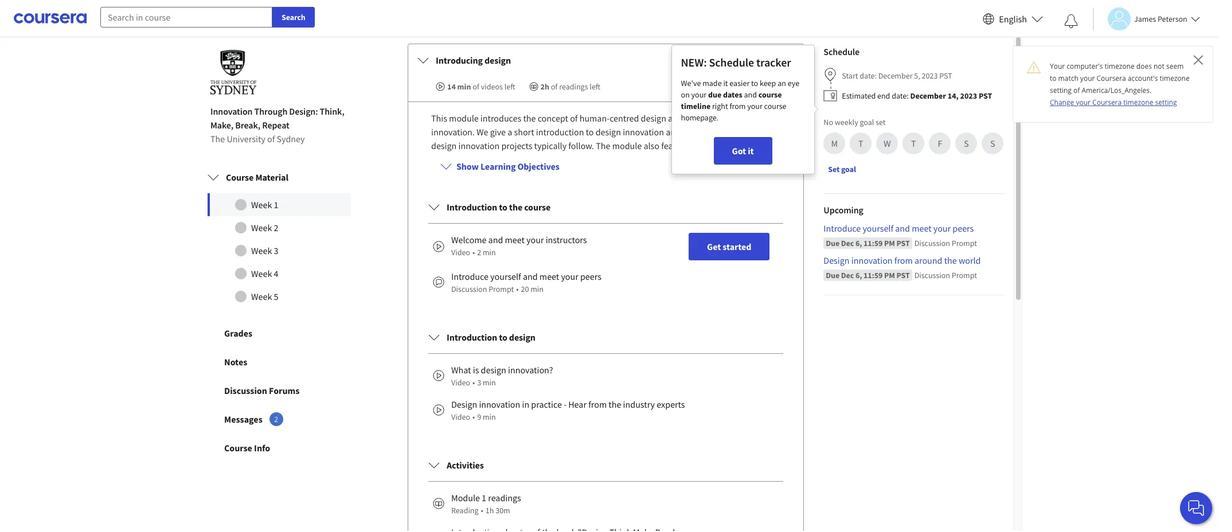Task type: describe. For each thing, give the bounding box(es) containing it.
to inside we've made it easier to keep an eye on your
[[752, 78, 759, 88]]

course timeline
[[681, 89, 782, 111]]

0 vertical spatial 2
[[274, 222, 279, 233]]

week 1 link
[[208, 193, 351, 216]]

homepage.
[[681, 112, 719, 123]]

0 vertical spatial december
[[879, 71, 913, 81]]

show learning objectives
[[457, 160, 560, 172]]

0 vertical spatial date:
[[860, 71, 877, 81]]

week 4 link
[[208, 262, 351, 285]]

course for course material
[[226, 171, 254, 183]]

right from your course homepage.
[[681, 101, 787, 123]]

got it
[[732, 145, 754, 156]]

to inside dropdown button
[[499, 201, 508, 213]]

0 horizontal spatial 3
[[274, 245, 279, 256]]

short
[[514, 126, 534, 137]]

introducing design button
[[409, 44, 804, 76]]

new:
[[681, 55, 707, 69]]

to inside this module introduces the concept of human-centred design and explores its role for innovation. we give a short introduction to design innovation and review the process that design innovation projects typically follow. the module also features...
[[586, 126, 594, 137]]

pst inside introduce yourself and meet your peers due dec 6, 11:59 pm pst discussion prompt
[[897, 238, 910, 248]]

and up features...
[[666, 126, 681, 137]]

set goal
[[829, 164, 857, 174]]

thursday element
[[904, 133, 924, 153]]

search button
[[273, 7, 315, 28]]

14,
[[948, 90, 959, 101]]

new: schedule tracker
[[681, 55, 792, 69]]

readings for 1
[[488, 492, 521, 504]]

in
[[522, 399, 530, 410]]

notes
[[224, 356, 247, 368]]

the inside "innovation through design: think, make, break, repeat the university of sydney"
[[211, 133, 225, 144]]

it inside button
[[748, 145, 754, 156]]

dec for introduce
[[842, 238, 854, 248]]

t for tuesday element
[[859, 137, 864, 149]]

projects
[[502, 140, 533, 151]]

• inside "module 1 readings reading • 1h 30m"
[[481, 505, 484, 516]]

learning
[[481, 160, 516, 172]]

and inside introduce yourself and meet your peers due dec 6, 11:59 pm pst discussion prompt
[[896, 222, 911, 234]]

sunday element
[[984, 133, 1003, 153]]

introduce yourself and meet your peers link
[[824, 221, 1005, 235]]

through
[[254, 105, 288, 117]]

course inside course timeline
[[759, 89, 782, 100]]

experts
[[657, 399, 685, 410]]

14
[[448, 81, 456, 92]]

start date: december 5, 2023 pst
[[842, 71, 953, 81]]

course material
[[226, 171, 289, 183]]

introduction for introduction to the course
[[447, 201, 498, 213]]

english button
[[979, 0, 1048, 37]]

account's
[[1128, 73, 1159, 83]]

prompt for world
[[952, 270, 978, 280]]

forums
[[269, 385, 300, 396]]

pst inside design innovation from around the world due dec 6, 11:59 pm pst discussion prompt
[[897, 270, 910, 280]]

innovation.
[[431, 126, 475, 137]]

0 horizontal spatial schedule
[[709, 55, 755, 69]]

no weekly goal set
[[824, 117, 886, 127]]

reading
[[452, 505, 479, 516]]

0 vertical spatial 2023
[[922, 71, 938, 81]]

readings for of
[[560, 81, 588, 92]]

innovation?
[[508, 364, 553, 376]]

from inside right from your course homepage.
[[730, 101, 746, 111]]

introducing
[[436, 54, 483, 66]]

welcome
[[452, 234, 487, 245]]

is
[[473, 364, 479, 376]]

discussion inside introduce yourself and meet your peers discussion prompt • 20 min
[[452, 284, 487, 294]]

design down innovation.
[[431, 140, 457, 151]]

your inside introduce yourself and meet your peers due dec 6, 11:59 pm pst discussion prompt
[[934, 222, 951, 234]]

to inside your computer's timezone does not seem to match your coursera account's timezone setting of america/los_angeles. change your coursera timezone setting
[[1051, 73, 1057, 83]]

what
[[452, 364, 471, 376]]

prompt for peers
[[952, 238, 978, 248]]

and down timeline
[[668, 112, 683, 124]]

of left "videos"
[[473, 81, 480, 92]]

innovation up the also
[[623, 126, 664, 137]]

saturday element
[[957, 133, 977, 153]]

1 vertical spatial setting
[[1156, 98, 1178, 107]]

introduction to design
[[447, 331, 536, 343]]

introduction to the course
[[447, 201, 551, 213]]

2 left from the left
[[590, 81, 601, 92]]

grades
[[224, 327, 253, 339]]

we
[[477, 126, 489, 137]]

3 inside what is design innovation? video • 3 min
[[478, 377, 482, 388]]

2h
[[541, 81, 550, 92]]

we've
[[681, 78, 701, 88]]

design up the also
[[641, 112, 667, 124]]

made
[[703, 78, 722, 88]]

james
[[1135, 13, 1157, 24]]

videos
[[481, 81, 503, 92]]

meet for introduce yourself and meet your peers discussion prompt • 20 min
[[540, 271, 560, 282]]

video inside what is design innovation? video • 3 min
[[452, 377, 470, 388]]

design for from
[[824, 255, 850, 266]]

due dates and
[[709, 89, 759, 100]]

1 for module
[[482, 492, 487, 504]]

change your coursera timezone setting link
[[1051, 98, 1178, 107]]

week 2
[[251, 222, 279, 233]]

introduction for introduction to design
[[447, 331, 498, 343]]

your inside right from your course homepage.
[[748, 101, 763, 111]]

innovation inside design innovation from around the world due dec 6, 11:59 pm pst discussion prompt
[[852, 255, 893, 266]]

1 horizontal spatial schedule
[[824, 46, 860, 57]]

pm for innovation
[[885, 270, 896, 280]]

introduces
[[481, 112, 522, 124]]

it inside we've made it easier to keep an eye on your
[[724, 78, 728, 88]]

5,
[[915, 71, 921, 81]]

welcome and meet your instructors video • 2 min
[[452, 234, 587, 257]]

w
[[884, 137, 891, 149]]

also
[[644, 140, 660, 151]]

of inside this module introduces the concept of human-centred design and explores its role for innovation. we give a short introduction to design innovation and review the process that design innovation projects typically follow. the module also features...
[[570, 112, 578, 124]]

goal inside button
[[842, 164, 857, 174]]

process
[[725, 126, 754, 137]]

no
[[824, 117, 834, 127]]

of inside your computer's timezone does not seem to match your coursera account's timezone setting of america/los_angeles. change your coursera timezone setting
[[1074, 85, 1081, 95]]

eye
[[788, 78, 800, 88]]

features...
[[662, 140, 700, 151]]

14 min of videos left
[[448, 81, 516, 92]]

peers for introduce yourself and meet your peers due dec 6, 11:59 pm pst discussion prompt
[[953, 222, 974, 234]]

discussion inside design innovation from around the world due dec 6, 11:59 pm pst discussion prompt
[[915, 270, 951, 280]]

for
[[747, 112, 758, 124]]

due
[[709, 89, 722, 100]]

got it button
[[714, 137, 773, 164]]

centred
[[610, 112, 639, 124]]

• inside the welcome and meet your instructors video • 2 min
[[473, 247, 475, 257]]

prompt inside introduce yourself and meet your peers discussion prompt • 20 min
[[489, 284, 514, 294]]

and down easier
[[744, 89, 757, 100]]

introduction to the course button
[[419, 191, 793, 223]]

give
[[490, 126, 506, 137]]

keep
[[760, 78, 777, 88]]

1 vertical spatial december
[[911, 90, 947, 101]]

week 3 link
[[208, 239, 351, 262]]

course for course info
[[224, 442, 252, 454]]

your right change
[[1077, 98, 1091, 107]]

university
[[227, 133, 266, 144]]

typically
[[535, 140, 567, 151]]

pst up 14,
[[940, 71, 953, 81]]

around
[[915, 255, 943, 266]]

end
[[878, 90, 891, 101]]

help center image
[[1190, 501, 1204, 515]]

design:
[[289, 105, 318, 117]]

match
[[1059, 73, 1079, 83]]

get started button
[[689, 233, 770, 260]]

your inside we've made it easier to keep an eye on your
[[692, 89, 707, 100]]

messages
[[224, 413, 263, 425]]

concept
[[538, 112, 569, 124]]

• inside what is design innovation? video • 3 min
[[473, 377, 475, 388]]

course info link
[[197, 434, 362, 462]]

dates
[[723, 89, 743, 100]]

course material button
[[199, 161, 360, 193]]

wednesday element
[[878, 133, 898, 153]]

show
[[457, 160, 479, 172]]

and inside the welcome and meet your instructors video • 2 min
[[489, 234, 503, 245]]

week 3
[[251, 245, 279, 256]]

0 vertical spatial coursera
[[1097, 73, 1127, 83]]



Task type: vqa. For each thing, say whether or not it's contained in the screenshot.
an
yes



Task type: locate. For each thing, give the bounding box(es) containing it.
the up the welcome and meet your instructors video • 2 min
[[509, 201, 523, 213]]

0 vertical spatial from
[[730, 101, 746, 111]]

schedule up easier
[[709, 55, 755, 69]]

1 left from the left
[[505, 81, 516, 92]]

week for week 4
[[251, 268, 272, 279]]

discussion up 'around'
[[915, 238, 951, 248]]

1 horizontal spatial from
[[730, 101, 746, 111]]

introduction inside introduction to the course dropdown button
[[447, 201, 498, 213]]

your inside introduce yourself and meet your peers discussion prompt • 20 min
[[561, 271, 579, 282]]

0 vertical spatial setting
[[1051, 85, 1072, 95]]

0 vertical spatial introduction
[[447, 201, 498, 213]]

an
[[778, 78, 787, 88]]

0 vertical spatial 6,
[[856, 238, 863, 248]]

introduction up welcome
[[447, 201, 498, 213]]

0 horizontal spatial date:
[[860, 71, 877, 81]]

1 vertical spatial course
[[224, 442, 252, 454]]

peers inside introduce yourself and meet your peers due dec 6, 11:59 pm pst discussion prompt
[[953, 222, 974, 234]]

review
[[683, 126, 708, 137]]

to inside dropdown button
[[499, 331, 508, 343]]

1 horizontal spatial s
[[991, 137, 996, 149]]

design up innovation?
[[509, 331, 536, 343]]

1 vertical spatial video
[[452, 377, 470, 388]]

• left 20
[[517, 284, 519, 294]]

week for week 2
[[251, 222, 272, 233]]

1 vertical spatial readings
[[488, 492, 521, 504]]

notes link
[[197, 347, 362, 376]]

grades link
[[197, 319, 362, 347]]

1 vertical spatial introduce
[[452, 271, 489, 282]]

objectives
[[518, 160, 560, 172]]

dec
[[842, 238, 854, 248], [842, 270, 854, 280]]

started
[[723, 241, 752, 252]]

2 vertical spatial video
[[452, 412, 470, 422]]

and inside introduce yourself and meet your peers discussion prompt • 20 min
[[523, 271, 538, 282]]

pm down design innovation from around the world link
[[885, 270, 896, 280]]

prompt inside design innovation from around the world due dec 6, 11:59 pm pst discussion prompt
[[952, 270, 978, 280]]

design down upcoming at the top right of the page
[[824, 255, 850, 266]]

repeat
[[262, 119, 290, 131]]

2 vertical spatial 2
[[274, 415, 278, 424]]

design
[[485, 54, 511, 66], [641, 112, 667, 124], [596, 126, 621, 137], [431, 140, 457, 151], [509, 331, 536, 343], [481, 364, 507, 376]]

6, inside introduce yourself and meet your peers due dec 6, 11:59 pm pst discussion prompt
[[856, 238, 863, 248]]

show notifications image
[[1065, 14, 1079, 28]]

the right 'follow.'
[[596, 140, 611, 151]]

2 up course info link
[[274, 415, 278, 424]]

video inside the welcome and meet your instructors video • 2 min
[[452, 247, 470, 257]]

design inside design innovation from around the world due dec 6, 11:59 pm pst discussion prompt
[[824, 255, 850, 266]]

1 horizontal spatial date:
[[892, 90, 909, 101]]

1 horizontal spatial setting
[[1156, 98, 1178, 107]]

5 week from the top
[[251, 291, 272, 302]]

of up introduction
[[570, 112, 578, 124]]

0 vertical spatial goal
[[860, 117, 875, 127]]

2 t from the left
[[912, 137, 917, 149]]

t for thursday element
[[912, 137, 917, 149]]

sydney
[[277, 133, 305, 144]]

meet for introduce yourself and meet your peers due dec 6, 11:59 pm pst discussion prompt
[[912, 222, 932, 234]]

course info
[[224, 442, 270, 454]]

discussion forums
[[224, 385, 300, 396]]

pst down design innovation from around the world link
[[897, 270, 910, 280]]

its
[[719, 112, 729, 124]]

2 vertical spatial course
[[525, 201, 551, 213]]

introduction inside dropdown button
[[447, 331, 498, 343]]

to down show learning objectives button
[[499, 201, 508, 213]]

meet inside the welcome and meet your instructors video • 2 min
[[505, 234, 525, 245]]

1 6, from the top
[[856, 238, 863, 248]]

1 up week 2 link
[[274, 199, 279, 210]]

3
[[274, 245, 279, 256], [478, 377, 482, 388]]

from left 'around'
[[895, 255, 913, 266]]

week 1
[[251, 199, 279, 210]]

introduce down welcome
[[452, 271, 489, 282]]

peers inside introduce yourself and meet your peers discussion prompt • 20 min
[[581, 271, 602, 282]]

1 vertical spatial peers
[[581, 271, 602, 282]]

1 vertical spatial yourself
[[491, 271, 521, 282]]

timezone down seem
[[1160, 73, 1190, 83]]

2 due from the top
[[826, 270, 840, 280]]

1 vertical spatial 3
[[478, 377, 482, 388]]

design right is
[[481, 364, 507, 376]]

introduce inside introduce yourself and meet your peers discussion prompt • 20 min
[[452, 271, 489, 282]]

1 pm from the top
[[885, 238, 896, 248]]

0 horizontal spatial design
[[452, 399, 478, 410]]

1 11:59 from the top
[[864, 238, 883, 248]]

the inside dropdown button
[[509, 201, 523, 213]]

11:59 inside design innovation from around the world due dec 6, 11:59 pm pst discussion prompt
[[864, 270, 883, 280]]

the inside design innovation from around the world due dec 6, 11:59 pm pst discussion prompt
[[945, 255, 957, 266]]

the down make,
[[211, 133, 225, 144]]

0 vertical spatial timezone
[[1105, 61, 1135, 71]]

course left material
[[226, 171, 254, 183]]

discussion up the messages
[[224, 385, 267, 396]]

min inside design innovation in practice - hear from the industry experts video • 9 min
[[483, 412, 496, 422]]

1 vertical spatial goal
[[842, 164, 857, 174]]

easier
[[730, 78, 750, 88]]

min inside introduce yourself and meet your peers discussion prompt • 20 min
[[531, 284, 544, 294]]

3 video from the top
[[452, 412, 470, 422]]

2 vertical spatial from
[[589, 399, 607, 410]]

s for sunday element
[[991, 137, 996, 149]]

1 vertical spatial introduction
[[447, 331, 498, 343]]

meet inside introduce yourself and meet your peers discussion prompt • 20 min
[[540, 271, 560, 282]]

december left the 5,
[[879, 71, 913, 81]]

week 2 link
[[208, 216, 351, 239]]

date: right start
[[860, 71, 877, 81]]

course down an
[[765, 101, 787, 111]]

coursera up america/los_angeles.
[[1097, 73, 1127, 83]]

1 vertical spatial date:
[[892, 90, 909, 101]]

meet inside introduce yourself and meet your peers due dec 6, 11:59 pm pst discussion prompt
[[912, 222, 932, 234]]

0 horizontal spatial yourself
[[491, 271, 521, 282]]

week for week 1
[[251, 199, 272, 210]]

to up what is design innovation? video • 3 min
[[499, 331, 508, 343]]

coursera down america/los_angeles.
[[1093, 98, 1122, 107]]

yourself inside introduce yourself and meet your peers due dec 6, 11:59 pm pst discussion prompt
[[863, 222, 894, 234]]

3 week from the top
[[251, 245, 272, 256]]

we've made it easier to keep an eye on your
[[681, 78, 800, 100]]

video inside design innovation in practice - hear from the industry experts video • 9 min
[[452, 412, 470, 422]]

course down 'objectives'
[[525, 201, 551, 213]]

search
[[282, 12, 306, 22]]

2 introduction from the top
[[447, 331, 498, 343]]

1 vertical spatial coursera
[[1093, 98, 1122, 107]]

design inside what is design innovation? video • 3 min
[[481, 364, 507, 376]]

20
[[521, 284, 529, 294]]

• down is
[[473, 377, 475, 388]]

0 vertical spatial 1
[[274, 199, 279, 210]]

0 horizontal spatial readings
[[488, 492, 521, 504]]

james peterson button
[[1094, 7, 1201, 30]]

2 inside the welcome and meet your instructors video • 2 min
[[478, 247, 482, 257]]

0 vertical spatial 11:59
[[864, 238, 883, 248]]

readings inside "module 1 readings reading • 1h 30m"
[[488, 492, 521, 504]]

0 vertical spatial module
[[449, 112, 479, 124]]

week for week 5
[[251, 291, 272, 302]]

timezone up america/los_angeles.
[[1105, 61, 1135, 71]]

1 horizontal spatial module
[[613, 140, 642, 151]]

and up design innovation from around the world link
[[896, 222, 911, 234]]

meet down introduction to the course
[[505, 234, 525, 245]]

week for week 3
[[251, 245, 272, 256]]

explores
[[685, 112, 718, 124]]

s right f
[[965, 137, 969, 149]]

on
[[681, 89, 690, 100]]

0 vertical spatial course
[[759, 89, 782, 100]]

1 horizontal spatial peers
[[953, 222, 974, 234]]

introduce inside introduce yourself and meet your peers due dec 6, 11:59 pm pst discussion prompt
[[824, 222, 861, 234]]

the inside this module introduces the concept of human-centred design and explores its role for innovation. we give a short introduction to design innovation and review the process that design innovation projects typically follow. the module also features...
[[596, 140, 611, 151]]

min inside the welcome and meet your instructors video • 2 min
[[483, 247, 496, 257]]

• inside design innovation in practice - hear from the industry experts video • 9 min
[[473, 412, 475, 422]]

video
[[452, 247, 470, 257], [452, 377, 470, 388], [452, 412, 470, 422]]

2 horizontal spatial meet
[[912, 222, 932, 234]]

0 horizontal spatial 1
[[274, 199, 279, 210]]

pm up design innovation from around the world due dec 6, 11:59 pm pst discussion prompt
[[885, 238, 896, 248]]

discussion forums link
[[197, 376, 362, 405]]

0 vertical spatial prompt
[[952, 238, 978, 248]]

0 vertical spatial peers
[[953, 222, 974, 234]]

date: right "end"
[[892, 90, 909, 101]]

pst down 'introduce yourself and meet your peers' link
[[897, 238, 910, 248]]

min
[[458, 81, 471, 92], [483, 247, 496, 257], [531, 284, 544, 294], [483, 377, 496, 388], [483, 412, 496, 422]]

1 horizontal spatial yourself
[[863, 222, 894, 234]]

1 s from the left
[[965, 137, 969, 149]]

your down computer's
[[1081, 73, 1096, 83]]

the left industry in the bottom right of the page
[[609, 399, 622, 410]]

1 horizontal spatial meet
[[540, 271, 560, 282]]

1 horizontal spatial introduce
[[824, 222, 861, 234]]

pm inside design innovation from around the world due dec 6, 11:59 pm pst discussion prompt
[[885, 270, 896, 280]]

weekly
[[835, 117, 859, 127]]

week down week 2
[[251, 245, 272, 256]]

hear
[[569, 399, 587, 410]]

does
[[1137, 61, 1153, 71]]

monday element
[[825, 133, 845, 153]]

1 introduction from the top
[[447, 201, 498, 213]]

1 vertical spatial pm
[[885, 270, 896, 280]]

setting up change
[[1051, 85, 1072, 95]]

pm for yourself
[[885, 238, 896, 248]]

6, for innovation
[[856, 270, 863, 280]]

1 due from the top
[[826, 238, 840, 248]]

discussion inside introduce yourself and meet your peers due dec 6, 11:59 pm pst discussion prompt
[[915, 238, 951, 248]]

0 horizontal spatial left
[[505, 81, 516, 92]]

0 horizontal spatial peers
[[581, 271, 602, 282]]

the up short on the top of the page
[[523, 112, 536, 124]]

from inside design innovation in practice - hear from the industry experts video • 9 min
[[589, 399, 607, 410]]

chat with us image
[[1188, 499, 1206, 518]]

1 inside "module 1 readings reading • 1h 30m"
[[482, 492, 487, 504]]

1 horizontal spatial it
[[748, 145, 754, 156]]

2 11:59 from the top
[[864, 270, 883, 280]]

2 pm from the top
[[885, 270, 896, 280]]

module left the also
[[613, 140, 642, 151]]

innovation
[[211, 105, 253, 117]]

week
[[251, 199, 272, 210], [251, 222, 272, 233], [251, 245, 272, 256], [251, 268, 272, 279], [251, 291, 272, 302]]

yourself for introduce yourself and meet your peers due dec 6, 11:59 pm pst discussion prompt
[[863, 222, 894, 234]]

1 vertical spatial 2
[[478, 247, 482, 257]]

2 vertical spatial timezone
[[1124, 98, 1154, 107]]

readings up 30m
[[488, 492, 521, 504]]

1 vertical spatial 6,
[[856, 270, 863, 280]]

coursera image
[[14, 9, 87, 28]]

and up 20
[[523, 271, 538, 282]]

show learning objectives button
[[431, 152, 569, 180]]

0 vertical spatial yourself
[[863, 222, 894, 234]]

2023 right the 5,
[[922, 71, 938, 81]]

course inside right from your course homepage.
[[765, 101, 787, 111]]

design down human-
[[596, 126, 621, 137]]

2 dec from the top
[[842, 270, 854, 280]]

11:59 down design innovation from around the world link
[[864, 270, 883, 280]]

1 horizontal spatial 2023
[[961, 90, 978, 101]]

peers up world on the right of page
[[953, 222, 974, 234]]

introduction
[[536, 126, 584, 137]]

0 vertical spatial introduce
[[824, 222, 861, 234]]

of right 2h
[[551, 81, 558, 92]]

2 down the week 1 link
[[274, 222, 279, 233]]

it up dates
[[724, 78, 728, 88]]

pst right 14,
[[979, 90, 993, 101]]

dec inside introduce yourself and meet your peers due dec 6, 11:59 pm pst discussion prompt
[[842, 238, 854, 248]]

t right wednesday element at the top right of the page
[[912, 137, 917, 149]]

6, inside design innovation from around the world due dec 6, 11:59 pm pst discussion prompt
[[856, 270, 863, 280]]

1 horizontal spatial goal
[[860, 117, 875, 127]]

from inside design innovation from around the world due dec 6, 11:59 pm pst discussion prompt
[[895, 255, 913, 266]]

1 vertical spatial it
[[748, 145, 754, 156]]

1 vertical spatial due
[[826, 270, 840, 280]]

1 vertical spatial timezone
[[1160, 73, 1190, 83]]

schedule up start
[[824, 46, 860, 57]]

2 6, from the top
[[856, 270, 863, 280]]

your down "instructors"
[[561, 271, 579, 282]]

dec inside design innovation from around the world due dec 6, 11:59 pm pst discussion prompt
[[842, 270, 854, 280]]

america/los_angeles.
[[1082, 85, 1152, 95]]

week 5
[[251, 291, 279, 302]]

week left 5
[[251, 291, 272, 302]]

introducing design
[[436, 54, 511, 66]]

human-
[[580, 112, 610, 124]]

1 t from the left
[[859, 137, 864, 149]]

the university of sydney image
[[211, 49, 256, 95]]

0 vertical spatial video
[[452, 247, 470, 257]]

1 horizontal spatial t
[[912, 137, 917, 149]]

readings right 2h
[[560, 81, 588, 92]]

1 vertical spatial 1
[[482, 492, 487, 504]]

s for saturday element
[[965, 137, 969, 149]]

0 horizontal spatial t
[[859, 137, 864, 149]]

1 up "1h"
[[482, 492, 487, 504]]

-
[[564, 399, 567, 410]]

t down no weekly goal set
[[859, 137, 864, 149]]

course inside dropdown button
[[525, 201, 551, 213]]

1 horizontal spatial 3
[[478, 377, 482, 388]]

course for introduction to the course
[[525, 201, 551, 213]]

0 vertical spatial 3
[[274, 245, 279, 256]]

of inside "innovation through design: think, make, break, repeat the university of sydney"
[[267, 133, 275, 144]]

from up role
[[730, 101, 746, 111]]

due inside design innovation from around the world due dec 6, 11:59 pm pst discussion prompt
[[826, 270, 840, 280]]

timezone mismatch warning modal dialog
[[1013, 46, 1214, 123]]

2 s from the left
[[991, 137, 996, 149]]

1 vertical spatial 2023
[[961, 90, 978, 101]]

3 down is
[[478, 377, 482, 388]]

innovation
[[623, 126, 664, 137], [459, 140, 500, 151], [852, 255, 893, 266], [479, 399, 521, 410]]

0 horizontal spatial goal
[[842, 164, 857, 174]]

december down the 5,
[[911, 90, 947, 101]]

0 vertical spatial due
[[826, 238, 840, 248]]

4 week from the top
[[251, 268, 272, 279]]

innovation up 9
[[479, 399, 521, 410]]

from right hear
[[589, 399, 607, 410]]

11:59 for innovation
[[864, 270, 883, 280]]

dec for design
[[842, 270, 854, 280]]

yourself inside introduce yourself and meet your peers discussion prompt • 20 min
[[491, 271, 521, 282]]

activities
[[447, 459, 484, 471]]

peers down "instructors"
[[581, 271, 602, 282]]

readings
[[560, 81, 588, 92], [488, 492, 521, 504]]

min inside what is design innovation? video • 3 min
[[483, 377, 496, 388]]

0 vertical spatial readings
[[560, 81, 588, 92]]

1 horizontal spatial left
[[590, 81, 601, 92]]

video left 9
[[452, 412, 470, 422]]

tuesday element
[[852, 133, 871, 153]]

start
[[842, 71, 859, 81]]

left right "videos"
[[505, 81, 516, 92]]

follow.
[[569, 140, 594, 151]]

info
[[254, 442, 270, 454]]

warning image
[[1028, 60, 1041, 74]]

set
[[829, 164, 840, 174]]

design up "videos"
[[485, 54, 511, 66]]

video down "what"
[[452, 377, 470, 388]]

friday element
[[931, 133, 950, 153]]

what is design innovation? video • 3 min
[[452, 364, 553, 388]]

1 dec from the top
[[842, 238, 854, 248]]

design for in
[[452, 399, 478, 410]]

introduction up is
[[447, 331, 498, 343]]

• inside introduce yourself and meet your peers discussion prompt • 20 min
[[517, 284, 519, 294]]

1 week from the top
[[251, 199, 272, 210]]

1 vertical spatial design
[[452, 399, 478, 410]]

week up week 3
[[251, 222, 272, 233]]

peers for introduce yourself and meet your peers discussion prompt • 20 min
[[581, 271, 602, 282]]

week 5 link
[[208, 285, 351, 308]]

from
[[730, 101, 746, 111], [895, 255, 913, 266], [589, 399, 607, 410]]

0 horizontal spatial meet
[[505, 234, 525, 245]]

0 horizontal spatial it
[[724, 78, 728, 88]]

11:59 for yourself
[[864, 238, 883, 248]]

of down match
[[1074, 85, 1081, 95]]

2 week from the top
[[251, 222, 272, 233]]

2023
[[922, 71, 938, 81], [961, 90, 978, 101]]

1 video from the top
[[452, 247, 470, 257]]

0 horizontal spatial the
[[211, 133, 225, 144]]

meet up 'around'
[[912, 222, 932, 234]]

1 vertical spatial 11:59
[[864, 270, 883, 280]]

course down keep
[[759, 89, 782, 100]]

s right saturday element
[[991, 137, 996, 149]]

yourself down upcoming at the top right of the page
[[863, 222, 894, 234]]

date:
[[860, 71, 877, 81], [892, 90, 909, 101]]

• left 9
[[473, 412, 475, 422]]

make,
[[211, 119, 234, 131]]

1 horizontal spatial the
[[596, 140, 611, 151]]

1 vertical spatial module
[[613, 140, 642, 151]]

left down "introducing design" dropdown button
[[590, 81, 601, 92]]

9
[[478, 412, 482, 422]]

design innovation in practice - hear from the industry experts video • 9 min
[[452, 399, 685, 422]]

innovation down we
[[459, 140, 500, 151]]

practice
[[531, 399, 562, 410]]

the down its
[[710, 126, 723, 137]]

your
[[1051, 61, 1066, 71]]

december
[[879, 71, 913, 81], [911, 90, 947, 101]]

get
[[707, 241, 721, 252]]

the inside design innovation in practice - hear from the industry experts video • 9 min
[[609, 399, 622, 410]]

estimated
[[842, 90, 876, 101]]

1 vertical spatial dec
[[842, 270, 854, 280]]

due inside introduce yourself and meet your peers due dec 6, 11:59 pm pst discussion prompt
[[826, 238, 840, 248]]

discussion down welcome
[[452, 284, 487, 294]]

week 4
[[251, 268, 279, 279]]

due for introduce
[[826, 238, 840, 248]]

1 vertical spatial prompt
[[952, 270, 978, 280]]

1 vertical spatial course
[[765, 101, 787, 111]]

6,
[[856, 238, 863, 248], [856, 270, 863, 280]]

0 horizontal spatial 2023
[[922, 71, 938, 81]]

world
[[959, 255, 981, 266]]

2 horizontal spatial from
[[895, 255, 913, 266]]

introduce for introduce yourself and meet your peers discussion prompt • 20 min
[[452, 271, 489, 282]]

introduce down upcoming at the top right of the page
[[824, 222, 861, 234]]

english
[[1000, 13, 1028, 24]]

0 horizontal spatial introduce
[[452, 271, 489, 282]]

30m
[[496, 505, 510, 516]]

due for design
[[826, 270, 840, 280]]

course left info
[[224, 442, 252, 454]]

2h of readings left
[[541, 81, 601, 92]]

material
[[256, 171, 289, 183]]

your inside the welcome and meet your instructors video • 2 min
[[527, 234, 544, 245]]

timezone
[[1105, 61, 1135, 71], [1160, 73, 1190, 83], [1124, 98, 1154, 107]]

innovation inside design innovation in practice - hear from the industry experts video • 9 min
[[479, 399, 521, 410]]

estimated end date: december 14, 2023 pst
[[842, 90, 993, 101]]

introduce for introduce yourself and meet your peers due dec 6, 11:59 pm pst discussion prompt
[[824, 222, 861, 234]]

Search in course text field
[[100, 7, 273, 28]]

meet down "instructors"
[[540, 271, 560, 282]]

to down human-
[[586, 126, 594, 137]]

0 vertical spatial dec
[[842, 238, 854, 248]]

2 video from the top
[[452, 377, 470, 388]]

11:59 inside introduce yourself and meet your peers due dec 6, 11:59 pm pst discussion prompt
[[864, 238, 883, 248]]

course
[[759, 89, 782, 100], [765, 101, 787, 111], [525, 201, 551, 213]]

0 horizontal spatial s
[[965, 137, 969, 149]]

0 vertical spatial design
[[824, 255, 850, 266]]

your
[[1081, 73, 1096, 83], [692, 89, 707, 100], [1077, 98, 1091, 107], [748, 101, 763, 111], [934, 222, 951, 234], [527, 234, 544, 245], [561, 271, 579, 282]]

0 horizontal spatial module
[[449, 112, 479, 124]]

prompt inside introduce yourself and meet your peers due dec 6, 11:59 pm pst discussion prompt
[[952, 238, 978, 248]]

timeline
[[681, 101, 711, 111]]

1 horizontal spatial 1
[[482, 492, 487, 504]]

5
[[274, 291, 279, 302]]

pm inside introduce yourself and meet your peers due dec 6, 11:59 pm pst discussion prompt
[[885, 238, 896, 248]]

1 for week
[[274, 199, 279, 210]]

1 horizontal spatial design
[[824, 255, 850, 266]]

0 vertical spatial it
[[724, 78, 728, 88]]

yourself for introduce yourself and meet your peers discussion prompt • 20 min
[[491, 271, 521, 282]]

course inside dropdown button
[[226, 171, 254, 183]]

not
[[1154, 61, 1165, 71]]

module 1 readings reading • 1h 30m
[[452, 492, 521, 516]]

timezone down account's
[[1124, 98, 1154, 107]]

prompt down world on the right of page
[[952, 270, 978, 280]]

goal right set
[[842, 164, 857, 174]]

• down welcome
[[473, 247, 475, 257]]

1 vertical spatial from
[[895, 255, 913, 266]]

6, for yourself
[[856, 238, 863, 248]]

to down your
[[1051, 73, 1057, 83]]

video down welcome
[[452, 247, 470, 257]]

0 horizontal spatial from
[[589, 399, 607, 410]]

setting down account's
[[1156, 98, 1178, 107]]

to
[[1051, 73, 1057, 83], [752, 78, 759, 88], [586, 126, 594, 137], [499, 201, 508, 213], [499, 331, 508, 343]]

design inside design innovation in practice - hear from the industry experts video • 9 min
[[452, 399, 478, 410]]

prompt up world on the right of page
[[952, 238, 978, 248]]

introduction
[[447, 201, 498, 213], [447, 331, 498, 343]]

2 vertical spatial prompt
[[489, 284, 514, 294]]

week left 4 on the left
[[251, 268, 272, 279]]

course for right from your course homepage.
[[765, 101, 787, 111]]



